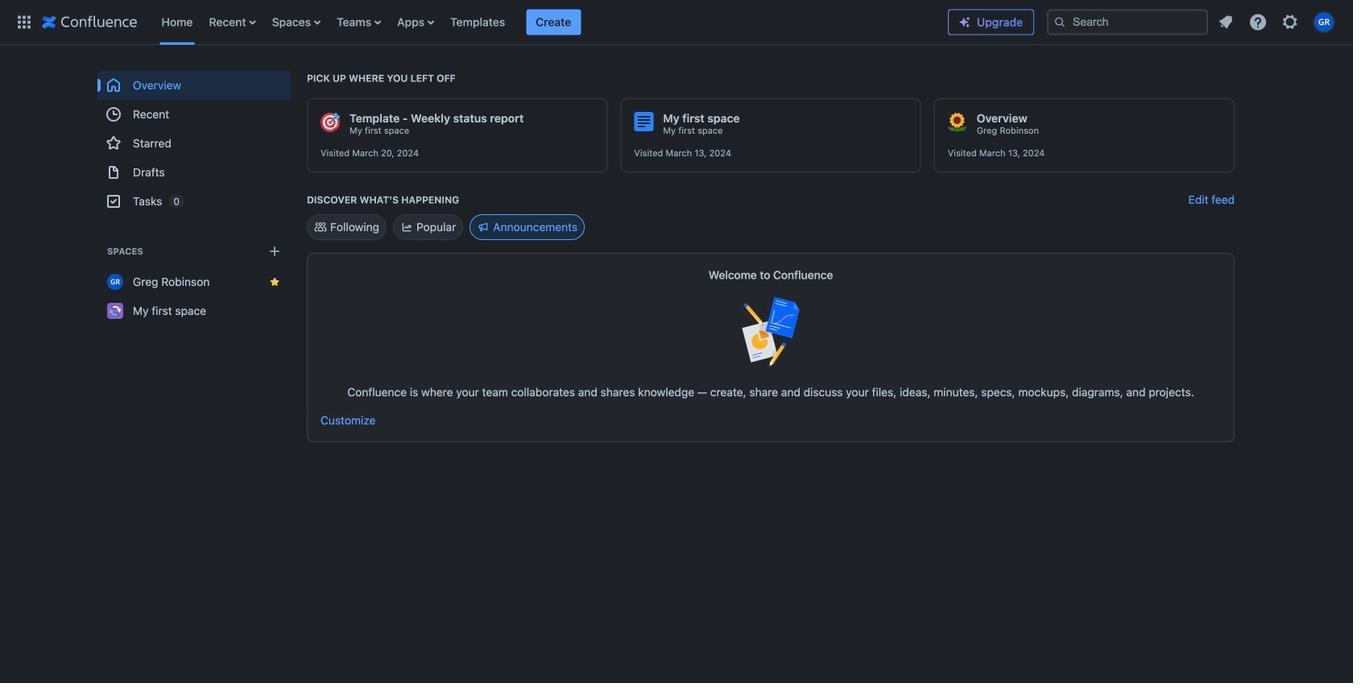 Task type: locate. For each thing, give the bounding box(es) containing it.
banner
[[0, 0, 1353, 45]]

list
[[153, 0, 948, 45], [1211, 8, 1344, 37]]

help icon image
[[1248, 12, 1268, 32]]

confluence image
[[42, 12, 137, 32], [42, 12, 137, 32]]

0 horizontal spatial list
[[153, 0, 948, 45]]

1 horizontal spatial list
[[1211, 8, 1344, 37]]

list item
[[526, 9, 581, 35]]

None search field
[[1047, 9, 1208, 35]]

group
[[97, 71, 291, 216]]

unstar this space image
[[268, 275, 281, 288]]

Search field
[[1047, 9, 1208, 35]]

:dart: image
[[321, 113, 340, 132], [321, 113, 340, 132]]

:sunflower: image
[[948, 113, 967, 132]]



Task type: describe. For each thing, give the bounding box(es) containing it.
notification icon image
[[1216, 12, 1236, 32]]

appswitcher icon image
[[14, 12, 34, 32]]

create a space image
[[265, 242, 284, 261]]

global element
[[10, 0, 948, 45]]

list for premium image
[[1211, 8, 1344, 37]]

:sunflower: image
[[948, 113, 967, 132]]

list for 'appswitcher icon'
[[153, 0, 948, 45]]

search image
[[1054, 16, 1066, 29]]

premium image
[[958, 16, 971, 29]]

list item inside list
[[526, 9, 581, 35]]

settings icon image
[[1281, 12, 1300, 32]]



Task type: vqa. For each thing, say whether or not it's contained in the screenshot.
unstar this space icon
yes



